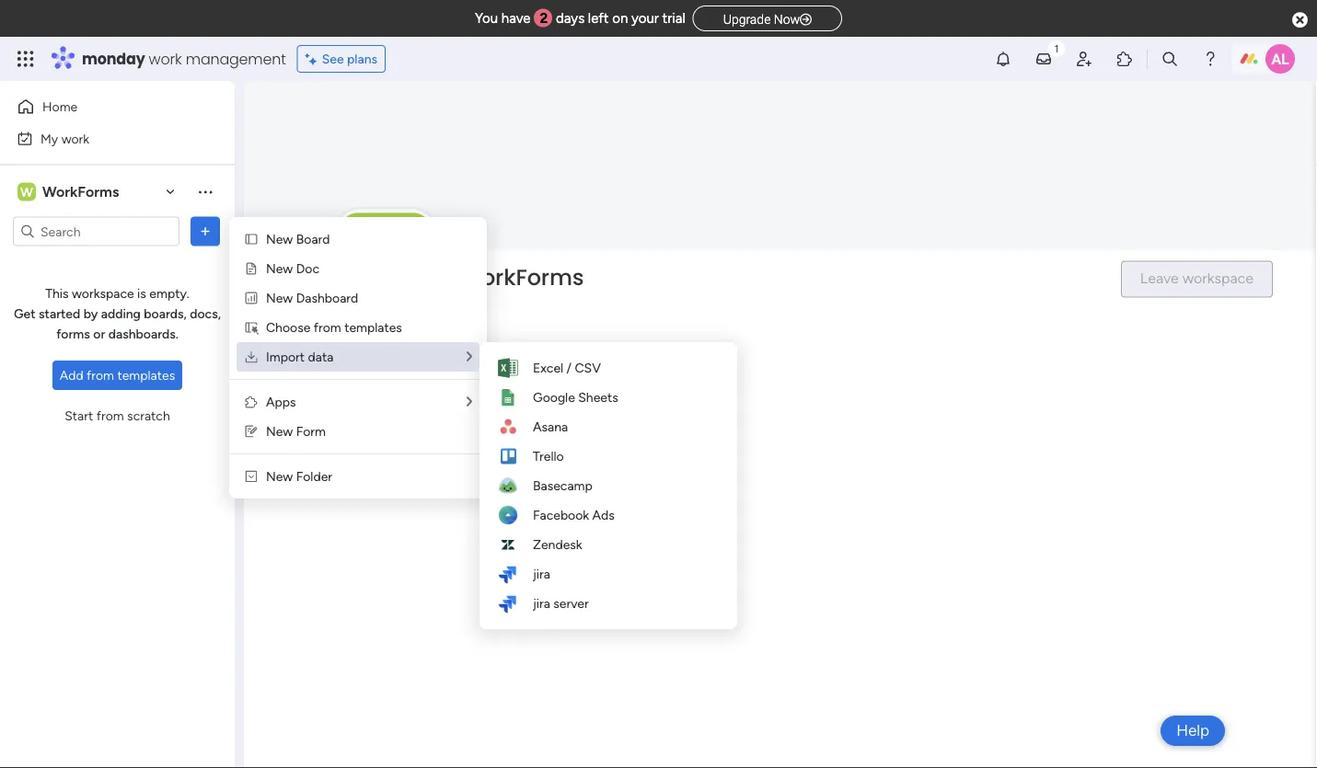 Task type: locate. For each thing, give the bounding box(es) containing it.
2
[[540, 10, 548, 27]]

1 horizontal spatial templates
[[345, 320, 402, 336]]

or
[[93, 326, 105, 342]]

1 vertical spatial have
[[378, 417, 413, 437]]

1 horizontal spatial you
[[475, 10, 498, 27]]

zendesk
[[533, 537, 583, 553]]

0 vertical spatial templates
[[345, 320, 402, 336]]

boards
[[398, 366, 443, 383], [432, 417, 483, 437]]

0 horizontal spatial add from templates button
[[52, 361, 182, 390]]

apps image
[[1116, 50, 1135, 68]]

workspace down "google sheets"
[[535, 417, 615, 437]]

1 horizontal spatial have
[[502, 10, 531, 27]]

adding
[[101, 306, 141, 322]]

workspace options image
[[196, 183, 215, 201]]

get
[[14, 306, 36, 322]]

workspace
[[72, 286, 134, 302], [535, 417, 615, 437]]

this
[[504, 417, 531, 437]]

work right my
[[61, 131, 89, 146]]

add up start
[[60, 368, 83, 384]]

add for add from templates "button" to the bottom
[[361, 464, 388, 482]]

add from templates down the 0
[[361, 464, 493, 482]]

jira for jira server
[[533, 596, 551, 612]]

0 vertical spatial jira
[[533, 567, 551, 582]]

2 jira from the top
[[533, 596, 551, 612]]

0 vertical spatial workspace image
[[17, 182, 36, 202]]

this
[[45, 286, 69, 302]]

0 horizontal spatial workspace image
[[17, 182, 36, 202]]

add from templates button down the 0
[[346, 455, 508, 491]]

choose from templates
[[266, 320, 402, 336]]

jira
[[533, 567, 551, 582], [533, 596, 551, 612]]

new dashboard image
[[244, 291, 259, 306]]

your
[[632, 10, 659, 27]]

sheets
[[579, 390, 619, 406]]

workspace up by
[[72, 286, 134, 302]]

add from templates button up start from scratch
[[52, 361, 182, 390]]

new for new board
[[266, 232, 293, 247]]

Search in workspace field
[[39, 221, 154, 242]]

0 vertical spatial add from templates button
[[52, 361, 182, 390]]

have left 2
[[502, 10, 531, 27]]

new right form image on the left of the page
[[266, 424, 293, 440]]

new
[[266, 232, 293, 247], [266, 261, 293, 277], [266, 291, 293, 306], [266, 424, 293, 440], [266, 469, 293, 485]]

0 vertical spatial work
[[149, 48, 182, 69]]

add from templates
[[60, 368, 175, 384], [361, 464, 493, 482]]

import data
[[266, 349, 334, 365]]

from inside button
[[96, 408, 124, 424]]

templates up 'recent'
[[345, 320, 402, 336]]

templates up scratch
[[117, 368, 175, 384]]

have for 2
[[502, 10, 531, 27]]

apps image
[[244, 395, 259, 410]]

0 horizontal spatial workspace
[[72, 286, 134, 302]]

2 new from the top
[[266, 261, 293, 277]]

folder
[[296, 469, 332, 485]]

my
[[41, 131, 58, 146]]

have left the 0
[[378, 417, 413, 437]]

1 vertical spatial workforms
[[460, 262, 584, 293]]

2 vertical spatial templates
[[427, 464, 493, 482]]

1 vertical spatial work
[[61, 131, 89, 146]]

1 horizontal spatial add from templates
[[361, 464, 493, 482]]

choose from templates image
[[244, 320, 259, 335]]

new for new doc
[[266, 261, 293, 277]]

new board image
[[244, 232, 259, 247]]

workforms
[[42, 183, 119, 201], [460, 262, 584, 293]]

1 vertical spatial add from templates
[[361, 464, 493, 482]]

1 vertical spatial workspace
[[535, 417, 615, 437]]

have
[[502, 10, 531, 27], [378, 417, 413, 437]]

0 vertical spatial add from templates
[[60, 368, 175, 384]]

jira down zendesk
[[533, 567, 551, 582]]

5 new from the top
[[266, 469, 293, 485]]

invite members image
[[1076, 50, 1094, 68]]

1 vertical spatial boards
[[432, 417, 483, 437]]

days
[[556, 10, 585, 27]]

new for new form
[[266, 424, 293, 440]]

started
[[39, 306, 80, 322]]

work
[[149, 48, 182, 69], [61, 131, 89, 146]]

from down the 0
[[392, 464, 423, 482]]

new right new folder icon
[[266, 469, 293, 485]]

1 vertical spatial add
[[361, 464, 388, 482]]

in
[[487, 417, 500, 437]]

data
[[308, 349, 334, 365]]

w
[[20, 184, 33, 200]]

1 horizontal spatial workspace
[[535, 417, 615, 437]]

work inside button
[[61, 131, 89, 146]]

0 horizontal spatial templates
[[117, 368, 175, 384]]

1 vertical spatial templates
[[117, 368, 175, 384]]

1 horizontal spatial add from templates button
[[346, 455, 508, 491]]

0 vertical spatial add
[[60, 368, 83, 384]]

workforms inside workspace selection element
[[42, 183, 119, 201]]

from inside menu
[[314, 320, 341, 336]]

from down or
[[87, 368, 114, 384]]

now
[[774, 12, 800, 27]]

my work
[[41, 131, 89, 146]]

notifications image
[[995, 50, 1013, 68]]

new right service icon
[[266, 261, 293, 277]]

you left 2
[[475, 10, 498, 27]]

0 horizontal spatial add from templates
[[60, 368, 175, 384]]

1 vertical spatial jira
[[533, 596, 551, 612]]

permissions
[[549, 366, 627, 383]]

0 horizontal spatial work
[[61, 131, 89, 146]]

from for add from templates "button" to the bottom
[[392, 464, 423, 482]]

facebook ads
[[533, 508, 615, 524]]

1 horizontal spatial work
[[149, 48, 182, 69]]

templates
[[345, 320, 402, 336], [117, 368, 175, 384], [427, 464, 493, 482]]

jira left server
[[533, 596, 551, 612]]

templates down you have 0 boards in this workspace at the bottom left
[[427, 464, 493, 482]]

you
[[475, 10, 498, 27], [346, 417, 374, 437]]

1 vertical spatial workspace image
[[340, 213, 432, 305]]

workspace inside this workspace is empty. get started by adding boards, docs, forms or dashboards.
[[72, 286, 134, 302]]

3 new from the top
[[266, 291, 293, 306]]

4 new from the top
[[266, 424, 293, 440]]

list arrow image
[[467, 350, 472, 364]]

/
[[567, 361, 572, 376]]

boards right 'recent'
[[398, 366, 443, 383]]

0 horizontal spatial have
[[378, 417, 413, 437]]

work for monday
[[149, 48, 182, 69]]

select product image
[[17, 50, 35, 68]]

from right start
[[96, 408, 124, 424]]

1 vertical spatial you
[[346, 417, 374, 437]]

jira server
[[533, 596, 589, 612]]

1 image
[[1049, 38, 1065, 58]]

0 vertical spatial workspace
[[72, 286, 134, 302]]

1 horizontal spatial add
[[361, 464, 388, 482]]

you right form
[[346, 417, 374, 437]]

basecamp
[[533, 478, 593, 494]]

new right new board icon
[[266, 232, 293, 247]]

menu
[[229, 217, 487, 499]]

boards down list arrow image
[[432, 417, 483, 437]]

0 horizontal spatial workforms
[[42, 183, 119, 201]]

from down the dashboard
[[314, 320, 341, 336]]

see
[[322, 51, 344, 67]]

0 vertical spatial you
[[475, 10, 498, 27]]

new form
[[266, 424, 326, 440]]

workspace selection element
[[17, 181, 122, 203]]

add
[[60, 368, 83, 384], [361, 464, 388, 482]]

0 horizontal spatial you
[[346, 417, 374, 437]]

add from templates button
[[52, 361, 182, 390], [346, 455, 508, 491]]

from
[[314, 320, 341, 336], [87, 368, 114, 384], [96, 408, 124, 424], [392, 464, 423, 482]]

1 new from the top
[[266, 232, 293, 247]]

workspace image
[[17, 182, 36, 202], [340, 213, 432, 305]]

choose
[[266, 320, 311, 336]]

upgrade
[[724, 12, 771, 27]]

add from templates up start from scratch
[[60, 368, 175, 384]]

0 horizontal spatial add
[[60, 368, 83, 384]]

boards,
[[144, 306, 187, 322]]

work right monday
[[149, 48, 182, 69]]

1 jira from the top
[[533, 567, 551, 582]]

recent boards
[[347, 366, 443, 383]]

add right folder
[[361, 464, 388, 482]]

0 vertical spatial have
[[502, 10, 531, 27]]

new right new dashboard icon
[[266, 291, 293, 306]]

0 vertical spatial workforms
[[42, 183, 119, 201]]

new for new dashboard
[[266, 291, 293, 306]]



Task type: vqa. For each thing, say whether or not it's contained in the screenshot.
New Board icon
yes



Task type: describe. For each thing, give the bounding box(es) containing it.
csv
[[575, 361, 601, 376]]

excel / csv
[[533, 361, 601, 376]]

new for new folder
[[266, 469, 293, 485]]

templates inside menu
[[345, 320, 402, 336]]

on
[[613, 10, 628, 27]]

have for 0
[[378, 417, 413, 437]]

trial
[[663, 10, 686, 27]]

menu containing new board
[[229, 217, 487, 499]]

2 horizontal spatial templates
[[427, 464, 493, 482]]

new folder image
[[244, 470, 259, 484]]

from for start from scratch button
[[96, 408, 124, 424]]

form image
[[244, 425, 259, 439]]

you have 0 boards in this workspace
[[346, 417, 615, 437]]

google sheets
[[533, 390, 619, 406]]

dashboard
[[296, 291, 358, 306]]

1 horizontal spatial workspace image
[[340, 213, 432, 305]]

you for you have 0 boards in this workspace
[[346, 417, 374, 437]]

dashboards.
[[108, 326, 179, 342]]

start from scratch
[[65, 408, 170, 424]]

empty.
[[149, 286, 189, 302]]

trello
[[533, 449, 564, 465]]

add from templates for top add from templates "button"
[[60, 368, 175, 384]]

0 vertical spatial boards
[[398, 366, 443, 383]]

1 vertical spatial add from templates button
[[346, 455, 508, 491]]

start
[[65, 408, 93, 424]]

start from scratch button
[[57, 402, 177, 431]]

scratch
[[127, 408, 170, 424]]

help
[[1177, 722, 1210, 741]]

doc
[[296, 261, 320, 277]]

plans
[[347, 51, 378, 67]]

recent
[[347, 366, 394, 383]]

see plans button
[[297, 45, 386, 73]]

form
[[296, 424, 326, 440]]

new board
[[266, 232, 330, 247]]

server
[[554, 596, 589, 612]]

ads
[[593, 508, 615, 524]]

import
[[266, 349, 305, 365]]

WorkForms field
[[455, 262, 1106, 293]]

upgrade now link
[[693, 5, 843, 31]]

options image
[[196, 222, 215, 241]]

new dashboard
[[266, 291, 358, 306]]

monday
[[82, 48, 145, 69]]

apple lee image
[[1266, 44, 1296, 74]]

add for top add from templates "button"
[[60, 368, 83, 384]]

docs,
[[190, 306, 221, 322]]

dapulse rightstroke image
[[800, 12, 812, 26]]

members
[[465, 366, 527, 383]]

you for you have 2 days left on your trial
[[475, 10, 498, 27]]

workspace image containing w
[[17, 182, 36, 202]]

add from templates for add from templates "button" to the bottom
[[361, 464, 493, 482]]

home button
[[11, 92, 198, 122]]

search everything image
[[1161, 50, 1180, 68]]

forms
[[56, 326, 90, 342]]

apps
[[266, 395, 296, 410]]

import data image
[[244, 350, 259, 365]]

new folder
[[266, 469, 332, 485]]

0
[[417, 417, 428, 437]]

1 horizontal spatial workforms
[[460, 262, 584, 293]]

inbox image
[[1035, 50, 1054, 68]]

dapulse close image
[[1293, 11, 1309, 29]]

facebook
[[533, 508, 589, 524]]

service icon image
[[244, 262, 259, 276]]

management
[[186, 48, 286, 69]]

google
[[533, 390, 575, 406]]

help button
[[1161, 716, 1226, 747]]

from for top add from templates "button"
[[87, 368, 114, 384]]

board
[[296, 232, 330, 247]]

work for my
[[61, 131, 89, 146]]

this workspace is empty. get started by adding boards, docs, forms or dashboards.
[[14, 286, 221, 342]]

see plans
[[322, 51, 378, 67]]

is
[[137, 286, 146, 302]]

by
[[83, 306, 98, 322]]

upgrade now
[[724, 12, 800, 27]]

list arrow image
[[467, 396, 472, 409]]

you have 2 days left on your trial
[[475, 10, 686, 27]]

monday work management
[[82, 48, 286, 69]]

asana
[[533, 419, 568, 435]]

excel
[[533, 361, 564, 376]]

new doc
[[266, 261, 320, 277]]

help image
[[1202, 50, 1220, 68]]

left
[[588, 10, 609, 27]]

my work button
[[11, 124, 198, 153]]

jira for jira
[[533, 567, 551, 582]]

home
[[42, 99, 78, 115]]



